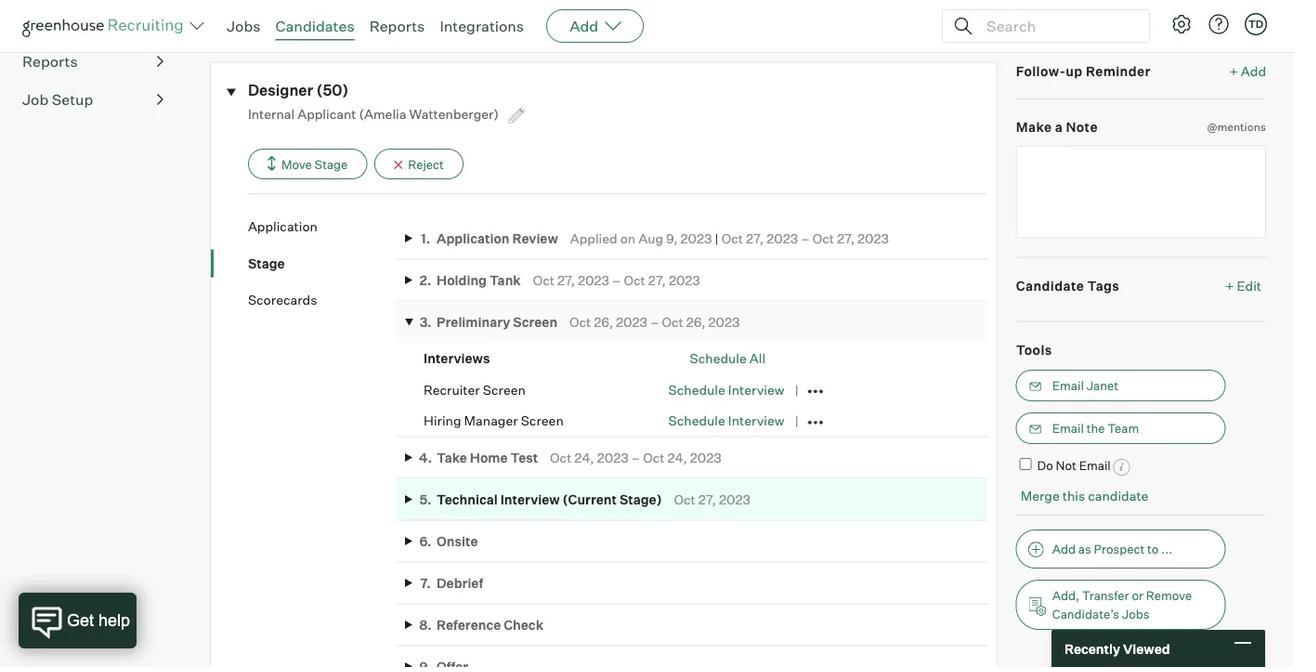 Task type: vqa. For each thing, say whether or not it's contained in the screenshot.
the right 24,
yes



Task type: describe. For each thing, give the bounding box(es) containing it.
reminder
[[1086, 63, 1151, 79]]

test
[[511, 450, 538, 466]]

+ for + edit
[[1226, 278, 1235, 294]]

on 1 job
[[210, 10, 261, 27]]

email janet
[[1053, 378, 1119, 393]]

8. reference check
[[419, 617, 544, 633]]

on
[[210, 10, 227, 27]]

Search text field
[[982, 13, 1133, 39]]

move
[[281, 157, 312, 172]]

oct 27, 2023
[[674, 491, 751, 508]]

email for email the team
[[1053, 421, 1084, 436]]

internal applicant (amelia wattenberger)
[[248, 106, 502, 122]]

scorecards
[[248, 292, 317, 308]]

prospect
[[1094, 542, 1145, 557]]

check
[[504, 617, 544, 633]]

– down 1. application review applied on  aug 9, 2023 | oct 27, 2023 – oct 27, 2023 at the top
[[651, 314, 659, 330]]

1 vertical spatial job
[[22, 90, 49, 109]]

3. preliminary screen oct 26, 2023 – oct 26, 2023
[[420, 314, 740, 330]]

2. holding tank oct 27, 2023 – oct 27, 2023
[[420, 272, 701, 288]]

6.
[[420, 533, 432, 550]]

0 vertical spatial reports
[[370, 17, 425, 35]]

feed
[[332, 10, 362, 27]]

application link
[[248, 218, 396, 236]]

email for email janet
[[1053, 378, 1084, 393]]

Do Not Email checkbox
[[1020, 458, 1032, 470]]

viewed
[[1124, 641, 1171, 657]]

1 26, from the left
[[594, 314, 613, 330]]

all
[[750, 350, 766, 367]]

0 vertical spatial schedule
[[690, 350, 747, 367]]

6. onsite
[[420, 533, 478, 550]]

(amelia
[[359, 106, 407, 122]]

up
[[1066, 63, 1083, 79]]

email janet button
[[1016, 370, 1226, 402]]

aug
[[639, 230, 664, 246]]

pipeline link
[[22, 12, 164, 35]]

2 24, from the left
[[668, 450, 687, 466]]

recently
[[1065, 641, 1121, 657]]

job setup link
[[22, 88, 164, 111]]

1 24, from the left
[[575, 450, 594, 466]]

0 vertical spatial reports link
[[370, 17, 425, 35]]

8.
[[419, 617, 432, 633]]

email the team button
[[1016, 413, 1226, 444]]

linkedin
[[447, 10, 499, 27]]

as
[[1079, 542, 1092, 557]]

debrief
[[437, 575, 483, 591]]

designer (50)
[[248, 81, 349, 100]]

scorecards link
[[248, 291, 396, 309]]

the
[[1087, 421, 1105, 436]]

move stage
[[281, 157, 348, 172]]

add as prospect to ... button
[[1016, 530, 1226, 569]]

onsite
[[437, 533, 478, 550]]

activity feed link
[[282, 10, 362, 38]]

pipeline
[[22, 14, 78, 33]]

home
[[470, 450, 508, 466]]

recruiter screen
[[424, 382, 526, 398]]

schedule all link
[[690, 350, 766, 367]]

...
[[1162, 542, 1173, 557]]

preliminary
[[437, 314, 511, 330]]

schedule interview for hiring manager screen
[[669, 413, 785, 429]]

activity
[[282, 10, 329, 27]]

1.
[[421, 230, 430, 246]]

schedule for recruiter screen
[[669, 382, 726, 398]]

5.
[[420, 491, 432, 508]]

add, transfer or remove candidate's jobs button
[[1016, 580, 1226, 630]]

interview for hiring manager screen
[[728, 413, 785, 429]]

interviews
[[424, 350, 490, 367]]

integrations
[[440, 17, 524, 35]]

greenhouse recruiting image
[[22, 15, 190, 37]]

tools
[[1016, 342, 1053, 358]]

or
[[1132, 588, 1144, 603]]

note
[[1066, 119, 1098, 135]]

td button
[[1242, 9, 1271, 39]]

manager
[[464, 413, 518, 429]]

screen for preliminary
[[513, 314, 558, 330]]

on
[[620, 230, 636, 246]]

@mentions
[[1208, 120, 1267, 134]]

do
[[1038, 458, 1054, 473]]

1 vertical spatial stage
[[248, 255, 285, 271]]

1 vertical spatial screen
[[483, 382, 526, 398]]

stage link
[[248, 254, 396, 272]]

internal
[[248, 106, 295, 122]]

1. application review applied on  aug 9, 2023 | oct 27, 2023 – oct 27, 2023
[[421, 230, 889, 246]]

job setup
[[22, 90, 93, 109]]

0 horizontal spatial reports link
[[22, 50, 164, 73]]

– right the |
[[801, 230, 810, 246]]

details link
[[383, 10, 425, 38]]

applicant
[[298, 106, 356, 122]]

transfer
[[1082, 588, 1130, 603]]

merge this candidate link
[[1021, 488, 1149, 504]]

td
[[1249, 18, 1264, 30]]

details
[[383, 10, 425, 27]]

stage inside button
[[315, 157, 348, 172]]

+ for + add
[[1230, 63, 1239, 79]]

add,
[[1053, 588, 1080, 603]]

screen for manager
[[521, 413, 564, 429]]

tank
[[490, 272, 521, 288]]

7. debrief
[[420, 575, 483, 591]]

setup
[[52, 90, 93, 109]]



Task type: locate. For each thing, give the bounding box(es) containing it.
1 schedule interview from the top
[[669, 382, 785, 398]]

candidate's
[[1053, 607, 1120, 622]]

@mentions link
[[1208, 118, 1267, 136]]

+ edit link
[[1221, 273, 1267, 298]]

schedule all
[[690, 350, 766, 367]]

recruiter
[[424, 382, 480, 398]]

0 horizontal spatial reports
[[22, 52, 78, 71]]

0 vertical spatial add
[[570, 17, 599, 35]]

1 vertical spatial +
[[1226, 278, 1235, 294]]

add inside popup button
[[570, 17, 599, 35]]

add for add as prospect to ...
[[1053, 542, 1076, 557]]

tags
[[1088, 278, 1120, 294]]

2 schedule interview from the top
[[669, 413, 785, 429]]

0 vertical spatial email
[[1053, 378, 1084, 393]]

add as prospect to ...
[[1053, 542, 1173, 557]]

applied
[[570, 230, 618, 246]]

reports right feed
[[370, 17, 425, 35]]

make
[[1016, 119, 1052, 135]]

application
[[248, 218, 318, 235], [437, 230, 510, 246]]

0 vertical spatial screen
[[513, 314, 558, 330]]

1
[[230, 10, 235, 27]]

holding
[[437, 272, 487, 288]]

1 horizontal spatial job
[[238, 10, 261, 27]]

do not email
[[1038, 458, 1111, 473]]

0 vertical spatial schedule interview
[[669, 382, 785, 398]]

schedule interview link for hiring manager screen
[[669, 413, 785, 429]]

stage right move
[[315, 157, 348, 172]]

janet
[[1087, 378, 1119, 393]]

screen up test
[[521, 413, 564, 429]]

application up the stage link
[[248, 218, 318, 235]]

1 horizontal spatial add
[[1053, 542, 1076, 557]]

reports link right feed
[[370, 17, 425, 35]]

None text field
[[1016, 146, 1267, 238]]

email left janet
[[1053, 378, 1084, 393]]

2.
[[420, 272, 432, 288]]

technical
[[437, 491, 498, 508]]

email right not
[[1080, 458, 1111, 473]]

schedule interview for recruiter screen
[[669, 382, 785, 398]]

1 horizontal spatial 24,
[[668, 450, 687, 466]]

26, up schedule all
[[687, 314, 706, 330]]

1 horizontal spatial 26,
[[687, 314, 706, 330]]

on 1 job link
[[210, 10, 261, 38]]

jobs link
[[227, 17, 261, 35]]

job left setup
[[22, 90, 49, 109]]

not
[[1056, 458, 1077, 473]]

screen
[[513, 314, 558, 330], [483, 382, 526, 398], [521, 413, 564, 429]]

1 horizontal spatial application
[[437, 230, 510, 246]]

5. technical interview (current stage)
[[420, 491, 662, 508]]

candidate
[[1088, 488, 1149, 504]]

reference
[[437, 617, 501, 633]]

27,
[[746, 230, 764, 246], [837, 230, 855, 246], [558, 272, 575, 288], [648, 272, 666, 288], [699, 491, 716, 508]]

team
[[1108, 421, 1140, 436]]

0 horizontal spatial 24,
[[575, 450, 594, 466]]

schedule for hiring manager screen
[[669, 413, 726, 429]]

make a note
[[1016, 119, 1098, 135]]

candidate tags
[[1016, 278, 1120, 294]]

jobs inside add, transfer or remove candidate's jobs
[[1122, 607, 1150, 622]]

merge
[[1021, 488, 1060, 504]]

7.
[[420, 575, 431, 591]]

1 vertical spatial interview
[[728, 413, 785, 429]]

add button
[[547, 9, 644, 43]]

candidate
[[1016, 278, 1085, 294]]

stage
[[315, 157, 348, 172], [248, 255, 285, 271]]

24,
[[575, 450, 594, 466], [668, 450, 687, 466]]

0 vertical spatial job
[[238, 10, 261, 27]]

add inside button
[[1053, 542, 1076, 557]]

screen up "hiring manager screen"
[[483, 382, 526, 398]]

email inside button
[[1053, 378, 1084, 393]]

schedule interview link for recruiter screen
[[669, 382, 785, 398]]

0 horizontal spatial stage
[[248, 255, 285, 271]]

job
[[238, 10, 261, 27], [22, 90, 49, 109]]

24, up the (current on the left of the page
[[575, 450, 594, 466]]

+ inside + add link
[[1230, 63, 1239, 79]]

1 horizontal spatial stage
[[315, 157, 348, 172]]

1 vertical spatial reports
[[22, 52, 78, 71]]

this
[[1063, 488, 1086, 504]]

stage up scorecards
[[248, 255, 285, 271]]

0 vertical spatial schedule interview link
[[669, 382, 785, 398]]

2023
[[681, 230, 712, 246], [767, 230, 798, 246], [858, 230, 889, 246], [578, 272, 610, 288], [669, 272, 701, 288], [616, 314, 648, 330], [709, 314, 740, 330], [597, 450, 629, 466], [690, 450, 722, 466], [719, 491, 751, 508]]

td button
[[1245, 13, 1268, 35]]

–
[[801, 230, 810, 246], [612, 272, 621, 288], [651, 314, 659, 330], [632, 450, 641, 466]]

follow-up reminder
[[1016, 63, 1151, 79]]

1 vertical spatial email
[[1053, 421, 1084, 436]]

0 horizontal spatial job
[[22, 90, 49, 109]]

2 vertical spatial add
[[1053, 542, 1076, 557]]

stage)
[[620, 491, 662, 508]]

hiring
[[424, 413, 461, 429]]

+ add
[[1230, 63, 1267, 79]]

email inside 'button'
[[1053, 421, 1084, 436]]

0 vertical spatial stage
[[315, 157, 348, 172]]

0 vertical spatial +
[[1230, 63, 1239, 79]]

2 26, from the left
[[687, 314, 706, 330]]

0 horizontal spatial add
[[570, 17, 599, 35]]

add for add
[[570, 17, 599, 35]]

+ left the edit
[[1226, 278, 1235, 294]]

2 vertical spatial interview
[[501, 491, 560, 508]]

0 vertical spatial jobs
[[227, 17, 261, 35]]

job right 1
[[238, 10, 261, 27]]

26, down 2. holding tank oct 27, 2023 – oct 27, 2023
[[594, 314, 613, 330]]

configure image
[[1171, 13, 1193, 35]]

linkedin link
[[447, 10, 499, 38]]

candidates link
[[276, 17, 355, 35]]

2 vertical spatial screen
[[521, 413, 564, 429]]

follow-
[[1016, 63, 1066, 79]]

1 horizontal spatial reports link
[[370, 17, 425, 35]]

add, transfer or remove candidate's jobs
[[1053, 588, 1192, 622]]

to
[[1148, 542, 1159, 557]]

email left the the
[[1053, 421, 1084, 436]]

application up holding
[[437, 230, 510, 246]]

2 schedule interview link from the top
[[669, 413, 785, 429]]

recently viewed
[[1065, 641, 1171, 657]]

– up stage)
[[632, 450, 641, 466]]

interview for recruiter screen
[[728, 382, 785, 398]]

26,
[[594, 314, 613, 330], [687, 314, 706, 330]]

reject
[[408, 157, 444, 172]]

reject button
[[375, 149, 464, 179]]

hiring manager screen
[[424, 413, 564, 429]]

1 vertical spatial reports link
[[22, 50, 164, 73]]

1 horizontal spatial reports
[[370, 17, 425, 35]]

jobs
[[227, 17, 261, 35], [1122, 607, 1150, 622]]

reports link down greenhouse recruiting image
[[22, 50, 164, 73]]

24, up oct 27, 2023
[[668, 450, 687, 466]]

+ add link
[[1230, 62, 1267, 80]]

+ inside + edit link
[[1226, 278, 1235, 294]]

screen down 2. holding tank oct 27, 2023 – oct 27, 2023
[[513, 314, 558, 330]]

1 vertical spatial schedule
[[669, 382, 726, 398]]

wattenberger)
[[409, 106, 499, 122]]

2 vertical spatial email
[[1080, 458, 1111, 473]]

– down on
[[612, 272, 621, 288]]

+ down follow
[[1230, 63, 1239, 79]]

1 horizontal spatial jobs
[[1122, 607, 1150, 622]]

0 horizontal spatial application
[[248, 218, 318, 235]]

interview
[[728, 382, 785, 398], [728, 413, 785, 429], [501, 491, 560, 508]]

schedule interview
[[669, 382, 785, 398], [669, 413, 785, 429]]

follow
[[1227, 13, 1267, 29]]

0 horizontal spatial jobs
[[227, 17, 261, 35]]

1 vertical spatial add
[[1241, 63, 1267, 79]]

2 vertical spatial schedule
[[669, 413, 726, 429]]

1 vertical spatial schedule interview
[[669, 413, 785, 429]]

remove
[[1147, 588, 1192, 603]]

|
[[715, 230, 719, 246]]

4. take home test oct 24, 2023 – oct 24, 2023
[[419, 450, 722, 466]]

1 vertical spatial jobs
[[1122, 607, 1150, 622]]

0 vertical spatial interview
[[728, 382, 785, 398]]

1 vertical spatial schedule interview link
[[669, 413, 785, 429]]

2 horizontal spatial add
[[1241, 63, 1267, 79]]

merge this candidate
[[1021, 488, 1149, 504]]

1 schedule interview link from the top
[[669, 382, 785, 398]]

integrations link
[[440, 17, 524, 35]]

take
[[437, 450, 467, 466]]

move stage button
[[248, 149, 367, 179]]

reports down pipeline
[[22, 52, 78, 71]]

0 horizontal spatial 26,
[[594, 314, 613, 330]]

follow link
[[1227, 12, 1267, 30]]

9,
[[666, 230, 678, 246]]

4.
[[419, 450, 432, 466]]

review
[[513, 230, 558, 246]]



